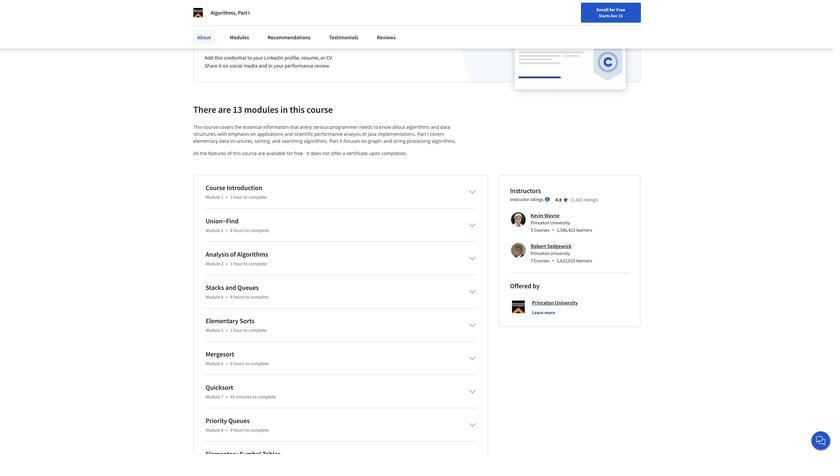 Task type: locate. For each thing, give the bounding box(es) containing it.
1 horizontal spatial data
[[440, 124, 450, 130]]

learners inside robert sedgewick princeton university 7 courses • 1,622,015 learners
[[576, 258, 592, 264]]

course right this
[[203, 124, 218, 130]]

modules
[[230, 34, 249, 41]]

algorithms. up does
[[304, 138, 328, 144]]

hour inside elementary sorts module 5 • 1 hour to complete
[[233, 327, 243, 333]]

8 module from the top
[[206, 427, 220, 433]]

part right the algorithms,
[[238, 9, 247, 16]]

data right algorithms
[[440, 124, 450, 130]]

stacks and queues module 4 • 9 hours to complete
[[206, 283, 269, 300]]

0 horizontal spatial performance
[[285, 62, 313, 69]]

university for sedgewick
[[551, 250, 570, 256]]

performance down serious
[[314, 131, 343, 137]]

algorithms, part i
[[211, 9, 250, 16]]

2 learners from the top
[[576, 258, 592, 264]]

• down elementary
[[226, 327, 228, 333]]

find your new career link
[[627, 7, 675, 15]]

module down priority
[[206, 427, 220, 433]]

university down sedgewick
[[551, 250, 570, 256]]

upon
[[369, 150, 381, 157]]

this down the emphasis
[[233, 150, 241, 157]]

1 vertical spatial for
[[287, 150, 293, 157]]

processing
[[407, 138, 431, 144]]

on down essential
[[250, 131, 256, 137]]

2 horizontal spatial your
[[640, 8, 649, 14]]

hours inside stacks and queues module 4 • 9 hours to complete
[[233, 294, 245, 300]]

1 right 3 at the bottom of the page
[[230, 261, 233, 267]]

algorithms. right processing
[[432, 138, 456, 144]]

1 vertical spatial hour
[[233, 261, 243, 267]]

• right 4
[[226, 294, 228, 300]]

1 learners from the top
[[576, 227, 592, 233]]

module down course
[[206, 194, 220, 200]]

5
[[531, 227, 533, 233], [221, 327, 223, 333]]

2 vertical spatial course
[[242, 150, 257, 157]]

part left ii
[[330, 138, 339, 144]]

i right the algorithms,
[[248, 9, 250, 16]]

0 vertical spatial the
[[235, 124, 242, 130]]

5 module from the top
[[206, 327, 220, 333]]

to inside elementary sorts module 5 • 1 hour to complete
[[244, 327, 248, 333]]

1 horizontal spatial for
[[610, 7, 616, 13]]

university inside robert sedgewick princeton university 7 courses • 1,622,015 learners
[[551, 250, 570, 256]]

1 horizontal spatial performance
[[314, 131, 343, 137]]

1 horizontal spatial in
[[280, 104, 288, 116]]

7 inside quicksort module 7 • 49 minutes to complete
[[221, 394, 223, 400]]

university inside kevin wayne princeton university 5 courses • 1,586,423 learners
[[551, 220, 570, 226]]

data
[[440, 124, 450, 130], [219, 138, 229, 144]]

1 vertical spatial queues
[[228, 417, 250, 425]]

ratings
[[530, 197, 544, 203], [584, 197, 597, 203]]

and right stacks
[[225, 283, 236, 292]]

8 right 2
[[230, 227, 233, 233]]

hour
[[233, 194, 243, 200], [233, 261, 243, 267], [233, 327, 243, 333]]

complete
[[249, 194, 267, 200], [251, 227, 269, 233], [249, 261, 267, 267], [251, 294, 269, 300], [249, 327, 267, 333], [251, 361, 269, 367], [258, 394, 276, 400], [251, 427, 269, 433]]

this course covers the essential information that every serious programmer needs to know about algorithms and data structures, with emphasis on applications and scientific performance analysis of java implementations. part i covers elementary data structures, sorting, and searching algorithms. part ii focuses on graph- and string-processing algorithms.
[[193, 124, 456, 144]]

the right all
[[200, 150, 207, 157]]

linkedin
[[264, 54, 284, 61]]

8
[[230, 227, 233, 233], [230, 361, 233, 367], [221, 427, 223, 433]]

to inside 'mergesort module 6 • 8 hours to complete'
[[246, 361, 250, 367]]

0 horizontal spatial are
[[218, 104, 231, 116]]

0 horizontal spatial structures,
[[193, 131, 217, 137]]

• down priority
[[226, 427, 228, 433]]

structures, down the emphasis
[[230, 138, 253, 144]]

2 vertical spatial this
[[233, 150, 241, 157]]

university
[[551, 220, 570, 226], [551, 250, 570, 256], [555, 299, 578, 306]]

of down needs
[[362, 131, 367, 137]]

for
[[610, 7, 616, 13], [287, 150, 293, 157]]

1 vertical spatial princeton
[[531, 250, 550, 256]]

complete inside elementary sorts module 5 • 1 hour to complete
[[249, 327, 267, 333]]

4 hours from the top
[[233, 427, 245, 433]]

1 vertical spatial university
[[551, 250, 570, 256]]

0 horizontal spatial this
[[215, 54, 223, 61]]

1 vertical spatial data
[[219, 138, 229, 144]]

module inside union−find module 2 • 8 hours to complete
[[206, 227, 220, 233]]

49
[[230, 394, 235, 400]]

performance
[[285, 62, 313, 69], [314, 131, 343, 137]]

1 vertical spatial the
[[200, 150, 207, 157]]

1 horizontal spatial the
[[235, 124, 242, 130]]

to inside union−find module 2 • 8 hours to complete
[[246, 227, 250, 233]]

mergesort module 6 • 8 hours to complete
[[206, 350, 269, 367]]

0 vertical spatial learners
[[576, 227, 592, 233]]

are
[[218, 104, 231, 116], [258, 150, 265, 157]]

chat with us image
[[816, 436, 826, 446]]

0 horizontal spatial covers
[[219, 124, 233, 130]]

find your new career
[[630, 8, 672, 14]]

certificate
[[258, 36, 298, 48], [347, 150, 368, 157]]

your down linkedin
[[274, 62, 284, 69]]

princeton for robert
[[531, 250, 550, 256]]

hour inside course introduction module 1 • 1 hour to complete
[[233, 194, 243, 200]]

0 vertical spatial in
[[268, 62, 273, 69]]

2 vertical spatial of
[[230, 250, 236, 258]]

8 inside 'mergesort module 6 • 8 hours to complete'
[[230, 361, 233, 367]]

on left the graph-
[[361, 138, 367, 144]]

1 vertical spatial 5
[[221, 327, 223, 333]]

module inside quicksort module 7 • 49 minutes to complete
[[206, 394, 220, 400]]

module inside 'mergesort module 6 • 8 hours to complete'
[[206, 361, 220, 367]]

of right features
[[227, 150, 232, 157]]

1 horizontal spatial 5
[[531, 227, 533, 233]]

to inside add this credential to your linkedin profile, resume, or cv share it on social media and in your performance review
[[247, 54, 252, 61]]

1 vertical spatial certificate
[[347, 150, 368, 157]]

0 horizontal spatial course
[[203, 124, 218, 130]]

learners for kevin wayne
[[576, 227, 592, 233]]

certificate up linkedin
[[258, 36, 298, 48]]

serious
[[313, 124, 329, 130]]

0 vertical spatial performance
[[285, 62, 313, 69]]

courses
[[534, 227, 550, 233], [534, 258, 550, 264]]

a left modules
[[225, 36, 230, 48]]

0 vertical spatial 9
[[230, 294, 233, 300]]

in
[[268, 62, 273, 69], [280, 104, 288, 116]]

1 horizontal spatial i
[[427, 131, 429, 137]]

this up it
[[215, 54, 223, 61]]

starts
[[599, 13, 610, 18]]

are down sorting,
[[258, 150, 265, 157]]

1 vertical spatial covers
[[430, 131, 444, 137]]

reviews link
[[373, 30, 400, 45]]

university up 1,586,423
[[551, 220, 570, 226]]

courses down robert
[[534, 258, 550, 264]]

course up serious
[[307, 104, 333, 116]]

0 horizontal spatial a
[[225, 36, 230, 48]]

8 for union−find
[[230, 227, 233, 233]]

courses inside kevin wayne princeton university 5 courses • 1,586,423 learners
[[534, 227, 550, 233]]

0 vertical spatial covers
[[219, 124, 233, 130]]

5 down the kevin
[[531, 227, 533, 233]]

are left 13
[[218, 104, 231, 116]]

1 inside analysis of algorithms module 3 • 1 hour to complete
[[230, 261, 233, 267]]

0 vertical spatial data
[[440, 124, 450, 130]]

this
[[215, 54, 223, 61], [290, 104, 305, 116], [233, 150, 241, 157]]

every
[[300, 124, 312, 130]]

module left 2
[[206, 227, 220, 233]]

0 horizontal spatial for
[[287, 150, 293, 157]]

0 horizontal spatial in
[[268, 62, 273, 69]]

1 vertical spatial your
[[253, 54, 263, 61]]

performance down 'profile,'
[[285, 62, 313, 69]]

• left 1,586,423
[[552, 226, 554, 234]]

structures, up elementary
[[193, 131, 217, 137]]

and down implementations.
[[384, 138, 392, 144]]

module
[[206, 194, 220, 200], [206, 227, 220, 233], [206, 261, 220, 267], [206, 294, 220, 300], [206, 327, 220, 333], [206, 361, 220, 367], [206, 394, 220, 400], [206, 427, 220, 433]]

• right 3 at the bottom of the page
[[226, 261, 228, 267]]

in inside add this credential to your linkedin profile, resume, or cv share it on social media and in your performance review
[[268, 62, 273, 69]]

3 hours from the top
[[233, 361, 245, 367]]

0 vertical spatial queues
[[237, 283, 259, 292]]

0 vertical spatial hour
[[233, 194, 243, 200]]

for inside enroll for free starts dec 15
[[610, 7, 616, 13]]

your
[[640, 8, 649, 14], [253, 54, 263, 61], [274, 62, 284, 69]]

1
[[221, 194, 223, 200], [230, 194, 233, 200], [230, 261, 233, 267], [230, 327, 233, 333]]

in up information
[[280, 104, 288, 116]]

0 vertical spatial 8
[[230, 227, 233, 233]]

• right 6
[[226, 361, 228, 367]]

this inside add this credential to your linkedin profile, resume, or cv share it on social media and in your performance review
[[215, 54, 223, 61]]

robert sedgewick image
[[511, 243, 526, 258]]

• left 49
[[226, 394, 228, 400]]

0 vertical spatial i
[[248, 9, 250, 16]]

3 hour from the top
[[233, 327, 243, 333]]

part up processing
[[417, 131, 426, 137]]

0 vertical spatial university
[[551, 220, 570, 226]]

2 vertical spatial hour
[[233, 327, 243, 333]]

modules link
[[226, 30, 253, 45]]

1 module from the top
[[206, 194, 220, 200]]

None search field
[[95, 4, 255, 17]]

hours inside union−find module 2 • 8 hours to complete
[[233, 227, 245, 233]]

princeton inside robert sedgewick princeton university 7 courses • 1,622,015 learners
[[531, 250, 550, 256]]

0 horizontal spatial 7
[[221, 394, 223, 400]]

data down with
[[219, 138, 229, 144]]

1 hours from the top
[[233, 227, 245, 233]]

the inside this course covers the essential information that every serious programmer needs to know about algorithms and data structures, with emphasis on applications and scientific performance analysis of java implementations. part i covers elementary data structures, sorting, and searching algorithms. part ii focuses on graph- and string-processing algorithms.
[[235, 124, 242, 130]]

and up searching
[[285, 131, 293, 137]]

2 horizontal spatial part
[[417, 131, 426, 137]]

0 vertical spatial your
[[640, 8, 649, 14]]

covers up processing
[[430, 131, 444, 137]]

1 vertical spatial performance
[[314, 131, 343, 137]]

hour down introduction
[[233, 194, 243, 200]]

2 vertical spatial princeton
[[532, 299, 554, 306]]

queues inside 'priority queues module 8 • 9 hours to complete'
[[228, 417, 250, 425]]

1 horizontal spatial ratings
[[584, 197, 597, 203]]

0 vertical spatial this
[[215, 54, 223, 61]]

the
[[235, 124, 242, 130], [200, 150, 207, 157]]

0 vertical spatial are
[[218, 104, 231, 116]]

hour down sorts at the left of the page
[[233, 327, 243, 333]]

0 vertical spatial courses
[[534, 227, 550, 233]]

priority
[[206, 417, 227, 425]]

module left 6
[[206, 361, 220, 367]]

2 courses from the top
[[534, 258, 550, 264]]

and right media
[[259, 62, 267, 69]]

recommendations link
[[264, 30, 315, 45]]

1 vertical spatial are
[[258, 150, 265, 157]]

essential
[[243, 124, 262, 130]]

for up dec
[[610, 7, 616, 13]]

1 vertical spatial course
[[203, 124, 218, 130]]

hour right 3 at the bottom of the page
[[233, 261, 243, 267]]

1 courses from the top
[[534, 227, 550, 233]]

• inside stacks and queues module 4 • 9 hours to complete
[[226, 294, 228, 300]]

1 down elementary
[[230, 327, 233, 333]]

1 horizontal spatial a
[[343, 150, 345, 157]]

learners inside kevin wayne princeton university 5 courses • 1,586,423 learners
[[576, 227, 592, 233]]

8 down priority
[[221, 427, 223, 433]]

6 module from the top
[[206, 361, 220, 367]]

to
[[247, 54, 252, 61], [374, 124, 378, 130], [244, 194, 248, 200], [246, 227, 250, 233], [244, 261, 248, 267], [246, 294, 250, 300], [244, 327, 248, 333], [246, 361, 250, 367], [253, 394, 257, 400], [246, 427, 250, 433]]

ii
[[340, 138, 342, 144]]

for left free. on the left of the page
[[287, 150, 293, 157]]

on right it
[[223, 62, 229, 69]]

1 horizontal spatial part
[[330, 138, 339, 144]]

1 down introduction
[[230, 194, 233, 200]]

1 hour from the top
[[233, 194, 243, 200]]

graph-
[[368, 138, 383, 144]]

0 vertical spatial certificate
[[258, 36, 298, 48]]

2 horizontal spatial on
[[361, 138, 367, 144]]

module inside analysis of algorithms module 3 • 1 hour to complete
[[206, 261, 220, 267]]

of right analysis
[[230, 250, 236, 258]]

this up that
[[290, 104, 305, 116]]

princeton up learn more
[[532, 299, 554, 306]]

1 algorithms. from the left
[[304, 138, 328, 144]]

1 9 from the top
[[230, 294, 233, 300]]

offered
[[510, 282, 532, 290]]

university up more
[[555, 299, 578, 306]]

1 vertical spatial a
[[343, 150, 345, 157]]

1 vertical spatial structures,
[[230, 138, 253, 144]]

princeton down robert
[[531, 250, 550, 256]]

covers up with
[[219, 124, 233, 130]]

module inside course introduction module 1 • 1 hour to complete
[[206, 194, 220, 200]]

learners
[[576, 227, 592, 233], [576, 258, 592, 264]]

all the features of this course are available for free.  it does not offer a certificate upon completion.
[[193, 150, 408, 157]]

princeton down the kevin
[[531, 220, 550, 226]]

7 inside robert sedgewick princeton university 7 courses • 1,622,015 learners
[[531, 258, 533, 264]]

to inside analysis of algorithms module 3 • 1 hour to complete
[[244, 261, 248, 267]]

queues down analysis of algorithms module 3 • 1 hour to complete
[[237, 283, 259, 292]]

courses inside robert sedgewick princeton university 7 courses • 1,622,015 learners
[[534, 258, 550, 264]]

complete inside 'mergesort module 6 • 8 hours to complete'
[[251, 361, 269, 367]]

your up media
[[253, 54, 263, 61]]

0 vertical spatial princeton
[[531, 220, 550, 226]]

a right offer
[[343, 150, 345, 157]]

0 horizontal spatial on
[[223, 62, 229, 69]]

0 vertical spatial 7
[[531, 258, 533, 264]]

searching
[[282, 138, 303, 144]]

• left the 1,622,015
[[552, 257, 554, 264]]

instructors
[[510, 187, 541, 195]]

• down introduction
[[226, 194, 228, 200]]

hours inside 'mergesort module 6 • 8 hours to complete'
[[233, 361, 245, 367]]

hours
[[233, 227, 245, 233], [233, 294, 245, 300], [233, 361, 245, 367], [233, 427, 245, 433]]

7 module from the top
[[206, 394, 220, 400]]

0 horizontal spatial 5
[[221, 327, 223, 333]]

1 vertical spatial courses
[[534, 258, 550, 264]]

1 vertical spatial 9
[[230, 427, 233, 433]]

2 hours from the top
[[233, 294, 245, 300]]

java
[[368, 131, 377, 137]]

algorithms
[[406, 124, 430, 130]]

learners for robert sedgewick
[[576, 258, 592, 264]]

1 vertical spatial 7
[[221, 394, 223, 400]]

i up processing
[[427, 131, 429, 137]]

0 vertical spatial of
[[362, 131, 367, 137]]

instructor
[[510, 197, 529, 203]]

learners right the 1,622,015
[[576, 258, 592, 264]]

queues right priority
[[228, 417, 250, 425]]

1 vertical spatial i
[[427, 131, 429, 137]]

• inside elementary sorts module 5 • 1 hour to complete
[[226, 327, 228, 333]]

2 hour from the top
[[233, 261, 243, 267]]

1,665
[[573, 197, 583, 203]]

part
[[238, 9, 247, 16], [417, 131, 426, 137], [330, 138, 339, 144]]

0 horizontal spatial algorithms.
[[304, 138, 328, 144]]

2 vertical spatial university
[[555, 299, 578, 306]]

1 horizontal spatial this
[[233, 150, 241, 157]]

courses down "kevin wayne" link
[[534, 227, 550, 233]]

certificate down focuses
[[347, 150, 368, 157]]

course down sorting,
[[242, 150, 257, 157]]

learners right 1,586,423
[[576, 227, 592, 233]]

7
[[531, 258, 533, 264], [221, 394, 223, 400]]

princeton inside kevin wayne princeton university 5 courses • 1,586,423 learners
[[531, 220, 550, 226]]

1 vertical spatial 8
[[230, 361, 233, 367]]

1 horizontal spatial structures,
[[230, 138, 253, 144]]

princeton university image
[[193, 8, 203, 17]]

1 horizontal spatial covers
[[430, 131, 444, 137]]

1 horizontal spatial on
[[250, 131, 256, 137]]

learn more
[[532, 310, 555, 316]]

2 horizontal spatial course
[[307, 104, 333, 116]]

module left 3 at the bottom of the page
[[206, 261, 220, 267]]

1 horizontal spatial algorithms.
[[432, 138, 456, 144]]

modules
[[244, 104, 279, 116]]

2 module from the top
[[206, 227, 220, 233]]

about link
[[193, 30, 215, 45]]

a
[[225, 36, 230, 48], [343, 150, 345, 157]]

7 down robert
[[531, 258, 533, 264]]

8 inside union−find module 2 • 8 hours to complete
[[230, 227, 233, 233]]

module left 4
[[206, 294, 220, 300]]

2 vertical spatial 8
[[221, 427, 223, 433]]

covers
[[219, 124, 233, 130], [430, 131, 444, 137]]

sedgewick
[[547, 243, 572, 249]]

3 module from the top
[[206, 261, 220, 267]]

ratings right 1,665
[[584, 197, 597, 203]]

1 vertical spatial in
[[280, 104, 288, 116]]

1 horizontal spatial 7
[[531, 258, 533, 264]]

cv
[[326, 54, 332, 61]]

0 horizontal spatial ratings
[[530, 197, 544, 203]]

• right 2
[[226, 227, 228, 233]]

(
[[571, 197, 573, 203]]

module inside elementary sorts module 5 • 1 hour to complete
[[206, 327, 220, 333]]

your right find
[[640, 8, 649, 14]]

1 horizontal spatial certificate
[[347, 150, 368, 157]]

2 9 from the top
[[230, 427, 233, 433]]

5 down elementary
[[221, 327, 223, 333]]

1 horizontal spatial your
[[274, 62, 284, 69]]

course introduction module 1 • 1 hour to complete
[[206, 184, 267, 200]]

• inside 'priority queues module 8 • 9 hours to complete'
[[226, 427, 228, 433]]

4 module from the top
[[206, 294, 220, 300]]

2 horizontal spatial this
[[290, 104, 305, 116]]

0 vertical spatial on
[[223, 62, 229, 69]]

the up the emphasis
[[235, 124, 242, 130]]

0 horizontal spatial certificate
[[258, 36, 298, 48]]

module down quicksort
[[206, 394, 220, 400]]

7 down quicksort
[[221, 394, 223, 400]]

and down applications
[[272, 138, 281, 144]]

9 inside 'priority queues module 8 • 9 hours to complete'
[[230, 427, 233, 433]]

8 right 6
[[230, 361, 233, 367]]

structures,
[[193, 131, 217, 137], [230, 138, 253, 144]]

1 vertical spatial on
[[250, 131, 256, 137]]

information
[[263, 124, 289, 130]]

module down elementary
[[206, 327, 220, 333]]

to inside 'priority queues module 8 • 9 hours to complete'
[[246, 427, 250, 433]]

ratings down instructors
[[530, 197, 544, 203]]

in down linkedin
[[268, 62, 273, 69]]

queues
[[237, 283, 259, 292], [228, 417, 250, 425]]



Task type: describe. For each thing, give the bounding box(es) containing it.
to inside this course covers the essential information that every serious programmer needs to know about algorithms and data structures, with emphasis on applications and scientific performance analysis of java implementations. part i covers elementary data structures, sorting, and searching algorithms. part ii focuses on graph- and string-processing algorithms.
[[374, 124, 378, 130]]

earn a career certificate
[[205, 36, 298, 48]]

offered by
[[510, 282, 540, 290]]

earn
[[205, 36, 223, 48]]

13
[[233, 104, 242, 116]]

• inside kevin wayne princeton university 5 courses • 1,586,423 learners
[[552, 226, 554, 234]]

does
[[311, 150, 321, 157]]

algorithms,
[[211, 9, 237, 16]]

princeton university
[[532, 299, 578, 306]]

9 inside stacks and queues module 4 • 9 hours to complete
[[230, 294, 233, 300]]

to inside course introduction module 1 • 1 hour to complete
[[244, 194, 248, 200]]

)
[[597, 197, 599, 203]]

it
[[219, 62, 222, 69]]

complete inside union−find module 2 • 8 hours to complete
[[251, 227, 269, 233]]

8 for mergesort
[[230, 361, 233, 367]]

8 inside 'priority queues module 8 • 9 hours to complete'
[[221, 427, 223, 433]]

• inside course introduction module 1 • 1 hour to complete
[[226, 194, 228, 200]]

completion.
[[382, 150, 408, 157]]

3
[[221, 261, 223, 267]]

resume,
[[302, 54, 320, 61]]

free
[[616, 7, 625, 13]]

about
[[392, 124, 405, 130]]

applications
[[257, 131, 284, 137]]

1 horizontal spatial are
[[258, 150, 265, 157]]

career
[[232, 36, 257, 48]]

complete inside quicksort module 7 • 49 minutes to complete
[[258, 394, 276, 400]]

hour for sorts
[[233, 327, 243, 333]]

2 vertical spatial your
[[274, 62, 284, 69]]

introduction
[[227, 184, 262, 192]]

and inside stacks and queues module 4 • 9 hours to complete
[[225, 283, 236, 292]]

2 vertical spatial on
[[361, 138, 367, 144]]

complete inside course introduction module 1 • 1 hour to complete
[[249, 194, 267, 200]]

complete inside stacks and queues module 4 • 9 hours to complete
[[251, 294, 269, 300]]

of inside analysis of algorithms module 3 • 1 hour to complete
[[230, 250, 236, 258]]

• inside robert sedgewick princeton university 7 courses • 1,622,015 learners
[[552, 257, 554, 264]]

elementary sorts module 5 • 1 hour to complete
[[206, 317, 267, 333]]

robert sedgewick link
[[531, 243, 572, 249]]

kevin
[[531, 212, 544, 219]]

analysis
[[206, 250, 229, 258]]

hour inside analysis of algorithms module 3 • 1 hour to complete
[[233, 261, 243, 267]]

union−find
[[206, 217, 239, 225]]

robert sedgewick princeton university 7 courses • 1,622,015 learners
[[531, 243, 592, 264]]

princeton university link
[[532, 299, 578, 307]]

quicksort
[[206, 383, 233, 392]]

coursera career certificate image
[[515, 18, 626, 89]]

0 horizontal spatial your
[[253, 54, 263, 61]]

2
[[221, 227, 223, 233]]

of inside this course covers the essential information that every serious programmer needs to know about algorithms and data structures, with emphasis on applications and scientific performance analysis of java implementations. part i covers elementary data structures, sorting, and searching algorithms. part ii focuses on graph- and string-processing algorithms.
[[362, 131, 367, 137]]

elementary
[[206, 317, 238, 325]]

to inside quicksort module 7 • 49 minutes to complete
[[253, 394, 257, 400]]

module inside stacks and queues module 4 • 9 hours to complete
[[206, 294, 220, 300]]

find
[[630, 8, 639, 14]]

0 horizontal spatial part
[[238, 9, 247, 16]]

kevin wayne princeton university 5 courses • 1,586,423 learners
[[531, 212, 592, 234]]

elementary
[[193, 138, 218, 144]]

enroll
[[597, 7, 609, 13]]

0 vertical spatial course
[[307, 104, 333, 116]]

by
[[533, 282, 540, 290]]

with
[[218, 131, 227, 137]]

• inside union−find module 2 • 8 hours to complete
[[226, 227, 228, 233]]

add this credential to your linkedin profile, resume, or cv share it on social media and in your performance review
[[205, 54, 332, 69]]

module inside 'priority queues module 8 • 9 hours to complete'
[[206, 427, 220, 433]]

1 vertical spatial part
[[417, 131, 426, 137]]

hours inside 'priority queues module 8 • 9 hours to complete'
[[233, 427, 245, 433]]

( 1,665 ratings )
[[571, 197, 599, 203]]

analysis
[[344, 131, 361, 137]]

1 down course
[[221, 194, 223, 200]]

• inside quicksort module 7 • 49 minutes to complete
[[226, 394, 228, 400]]

priority queues module 8 • 9 hours to complete
[[206, 417, 269, 433]]

profile,
[[285, 54, 301, 61]]

testimonials link
[[325, 30, 362, 45]]

courses for kevin
[[534, 227, 550, 233]]

0 horizontal spatial i
[[248, 9, 250, 16]]

courses for robert
[[534, 258, 550, 264]]

university for wayne
[[551, 220, 570, 226]]

queues inside stacks and queues module 4 • 9 hours to complete
[[237, 283, 259, 292]]

6
[[221, 361, 223, 367]]

i inside this course covers the essential information that every serious programmer needs to know about algorithms and data structures, with emphasis on applications and scientific performance analysis of java implementations. part i covers elementary data structures, sorting, and searching algorithms. part ii focuses on graph- and string-processing algorithms.
[[427, 131, 429, 137]]

or
[[321, 54, 325, 61]]

1 horizontal spatial course
[[242, 150, 257, 157]]

share
[[205, 62, 218, 69]]

your inside find your new career link
[[640, 8, 649, 14]]

0 vertical spatial structures,
[[193, 131, 217, 137]]

4
[[221, 294, 223, 300]]

• inside analysis of algorithms module 3 • 1 hour to complete
[[226, 261, 228, 267]]

kevin wayne link
[[531, 212, 560, 219]]

0 horizontal spatial the
[[200, 150, 207, 157]]

emphasis
[[228, 131, 249, 137]]

enroll for free starts dec 15
[[597, 7, 625, 18]]

15
[[619, 13, 623, 18]]

performance inside this course covers the essential information that every serious programmer needs to know about algorithms and data structures, with emphasis on applications and scientific performance analysis of java implementations. part i covers elementary data structures, sorting, and searching algorithms. part ii focuses on graph- and string-processing algorithms.
[[314, 131, 343, 137]]

on inside add this credential to your linkedin profile, resume, or cv share it on social media and in your performance review
[[223, 62, 229, 69]]

stacks
[[206, 283, 224, 292]]

available
[[266, 150, 286, 157]]

complete inside 'priority queues module 8 • 9 hours to complete'
[[251, 427, 269, 433]]

5 inside kevin wayne princeton university 5 courses • 1,586,423 learners
[[531, 227, 533, 233]]

mergesort
[[206, 350, 234, 358]]

union−find module 2 • 8 hours to complete
[[206, 217, 269, 233]]

kevin wayne image
[[511, 213, 526, 227]]

1 inside elementary sorts module 5 • 1 hour to complete
[[230, 327, 233, 333]]

performance inside add this credential to your linkedin profile, resume, or cv share it on social media and in your performance review
[[285, 62, 313, 69]]

this
[[193, 124, 202, 130]]

features
[[208, 150, 226, 157]]

new
[[649, 8, 658, 14]]

1 vertical spatial of
[[227, 150, 232, 157]]

robert
[[531, 243, 546, 249]]

all
[[193, 150, 199, 157]]

credential
[[224, 54, 246, 61]]

1 vertical spatial this
[[290, 104, 305, 116]]

that
[[290, 124, 299, 130]]

offer
[[331, 150, 342, 157]]

princeton for kevin
[[531, 220, 550, 226]]

more
[[545, 310, 555, 316]]

and right algorithms
[[431, 124, 439, 130]]

scientific
[[294, 131, 313, 137]]

free.
[[294, 150, 304, 157]]

course
[[206, 184, 225, 192]]

0 vertical spatial a
[[225, 36, 230, 48]]

2 algorithms. from the left
[[432, 138, 456, 144]]

review
[[315, 62, 329, 69]]

string-
[[393, 138, 407, 144]]

about
[[197, 34, 211, 41]]

there are 13 modules in this course
[[193, 104, 333, 116]]

analysis of algorithms module 3 • 1 hour to complete
[[206, 250, 268, 267]]

instructor ratings
[[510, 197, 544, 203]]

0 horizontal spatial data
[[219, 138, 229, 144]]

minutes
[[236, 394, 252, 400]]

1,622,015
[[557, 258, 576, 264]]

testimonials
[[329, 34, 358, 41]]

media
[[244, 62, 258, 69]]

add
[[205, 54, 213, 61]]

hour for introduction
[[233, 194, 243, 200]]

social
[[230, 62, 243, 69]]

to inside stacks and queues module 4 • 9 hours to complete
[[246, 294, 250, 300]]

course inside this course covers the essential information that every serious programmer needs to know about algorithms and data structures, with emphasis on applications and scientific performance analysis of java implementations. part i covers elementary data structures, sorting, and searching algorithms. part ii focuses on graph- and string-processing algorithms.
[[203, 124, 218, 130]]

recommendations
[[268, 34, 311, 41]]

not
[[322, 150, 330, 157]]

sorting,
[[255, 138, 271, 144]]

and inside add this credential to your linkedin profile, resume, or cv share it on social media and in your performance review
[[259, 62, 267, 69]]

focuses
[[344, 138, 360, 144]]

programmer
[[330, 124, 358, 130]]

5 inside elementary sorts module 5 • 1 hour to complete
[[221, 327, 223, 333]]

complete inside analysis of algorithms module 3 • 1 hour to complete
[[249, 261, 267, 267]]

reviews
[[377, 34, 396, 41]]

it
[[307, 150, 310, 157]]

• inside 'mergesort module 6 • 8 hours to complete'
[[226, 361, 228, 367]]



Task type: vqa. For each thing, say whether or not it's contained in the screenshot.
on,
no



